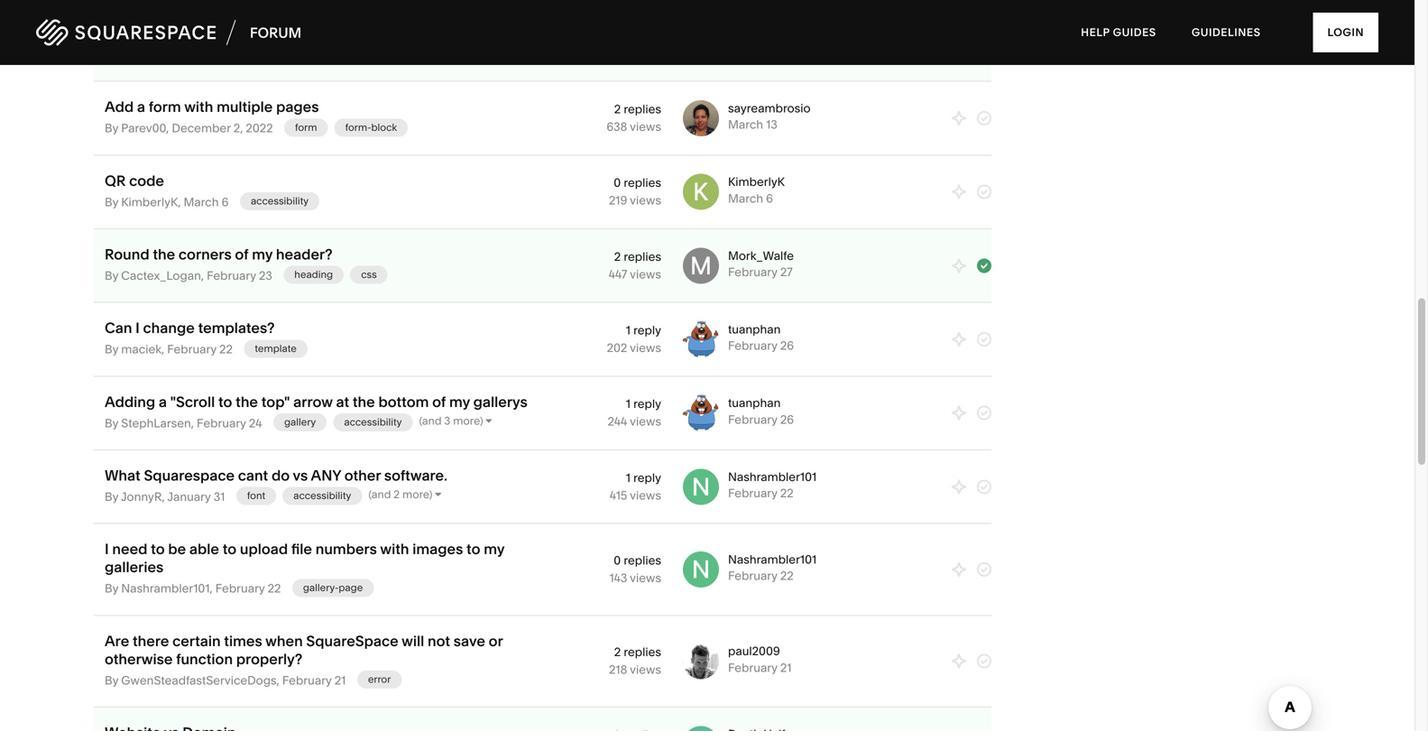 Task type: describe. For each thing, give the bounding box(es) containing it.
0 replies 219 views
[[609, 176, 662, 208]]

, for corners
[[201, 269, 204, 283]]

3
[[444, 414, 451, 427]]

by gwensteadfastservicedogs , february 21
[[105, 673, 346, 688]]

447
[[609, 267, 628, 281]]

are there certain times when squarespace will not save or otherwise function properly?
[[105, 632, 503, 668]]

gallery-page link
[[292, 579, 374, 597]]

kimberlyk march 6
[[728, 175, 785, 206]]

by for adding a "scroll to the top" arrow at the bottom of my gallerys
[[105, 416, 118, 430]]

cancel
[[168, 24, 214, 42]]

views for what squarespace cant do vs any other software.
[[630, 488, 662, 503]]

are there certain times when squarespace will not save or otherwise function properly? link
[[105, 632, 503, 668]]

to right images
[[467, 540, 481, 558]]

gwensteadfastservicedogs
[[121, 673, 277, 688]]

0 replies 143 views
[[610, 553, 662, 585]]

2022
[[246, 121, 273, 136]]

0 horizontal spatial do
[[139, 24, 157, 42]]

to right able
[[223, 540, 237, 558]]

1 vertical spatial i
[[136, 319, 140, 337]]

0 vertical spatial of
[[235, 246, 249, 263]]

jonnyr
[[121, 490, 162, 504]]

a up stephlarsen
[[159, 393, 167, 411]]

by for add a form with multiple pages
[[105, 121, 118, 136]]

gallery-
[[303, 582, 339, 594]]

how do i cancel a subscription for a customer?
[[105, 24, 425, 42]]

views for adding a "scroll to the top" arrow at the bottom of my gallerys
[[630, 414, 662, 429]]

by for round the corners of my header?
[[105, 269, 118, 283]]

0 vertical spatial kimberlyk
[[728, 175, 785, 189]]

round the corners of my header? link
[[105, 246, 333, 263]]

tuanphan for can i change templates?
[[728, 322, 781, 337]]

views for add a form with multiple pages
[[630, 120, 662, 134]]

nashrambler101 february 22 for i need to be able to upload file numbers with images to my galleries
[[728, 552, 817, 583]]

template link
[[244, 340, 308, 358]]

1 vertical spatial my
[[449, 393, 470, 411]]

1 inside 1 reply 202 views
[[626, 323, 631, 338]]

help guides
[[1082, 26, 1157, 39]]

1 horizontal spatial kimberlyk link
[[728, 175, 785, 189]]

round the corners of my header?
[[105, 246, 333, 263]]

1 for at
[[626, 397, 631, 411]]

i inside i need to be able to upload file numbers with images to my galleries
[[105, 540, 109, 558]]

add a form with multiple pages
[[105, 98, 319, 116]]

vs
[[293, 467, 308, 484]]

code
[[129, 172, 164, 189]]

by kimberlyk , march 6
[[105, 195, 229, 209]]

css link
[[350, 266, 388, 284]]

numbers
[[316, 540, 377, 558]]

by nashrambler101 , february 22
[[105, 581, 281, 596]]

february 22 link for i need to be able to upload file numbers with images to my galleries
[[728, 569, 794, 583]]

parev00 link
[[121, 121, 166, 136]]

tuanphan february 26 for adding a "scroll to the top" arrow at the bottom of my gallerys
[[728, 396, 794, 427]]

can i change templates?
[[105, 319, 275, 337]]

march up corners
[[184, 195, 219, 209]]

by parev00 , december 2, 2022
[[105, 121, 273, 136]]

415
[[610, 488, 628, 503]]

mork_walfe february 27
[[728, 249, 794, 279]]

december
[[172, 121, 231, 136]]

be
[[168, 540, 186, 558]]

what squarespace cant do vs any other software. link
[[105, 467, 448, 484]]

(and 3 more)
[[419, 414, 486, 427]]

or
[[489, 632, 503, 650]]

change
[[143, 319, 195, 337]]

by jonnyr , january 31
[[105, 490, 225, 504]]

0 for qr code
[[614, 176, 621, 190]]

kimberlyk image
[[683, 174, 719, 210]]

accessibility link for arrow
[[333, 413, 413, 431]]

tuanphan image for can i change templates?
[[683, 321, 719, 357]]

my inside i need to be able to upload file numbers with images to my galleries
[[484, 540, 505, 558]]

reply for at
[[634, 397, 662, 411]]

, up corners
[[178, 195, 181, 209]]

paul2009
[[728, 644, 781, 659]]

times
[[224, 632, 262, 650]]

to right "scroll
[[218, 393, 232, 411]]

gallery link
[[273, 413, 327, 431]]

by cactex_logan , february 23
[[105, 269, 272, 283]]

what
[[105, 467, 141, 484]]

need
[[112, 540, 147, 558]]

upload
[[240, 540, 288, 558]]

bottom
[[379, 393, 429, 411]]

27
[[781, 265, 793, 279]]

february 27 link
[[728, 265, 793, 279]]

paul2009 february 21
[[728, 644, 792, 675]]

i need to be able to upload file numbers with images to my galleries
[[105, 540, 505, 576]]

march for qr code
[[728, 191, 764, 206]]

by maciek , february 22
[[105, 342, 233, 357]]

stephlarsen link
[[121, 416, 191, 430]]

13
[[766, 118, 778, 132]]

(and 2 more)
[[369, 488, 435, 501]]

gallery
[[284, 416, 316, 428]]

by for can i change templates?
[[105, 342, 118, 357]]

nashrambler101 image
[[683, 552, 719, 588]]

"scroll
[[170, 393, 215, 411]]

1 horizontal spatial of
[[433, 393, 446, 411]]

143
[[610, 571, 628, 585]]

caret down image
[[486, 415, 492, 426]]

march 6 link
[[728, 191, 774, 206]]

form-block
[[345, 121, 397, 133]]

pages
[[276, 98, 319, 116]]

2 horizontal spatial i
[[160, 24, 165, 42]]

guides
[[1113, 26, 1157, 39]]

arrow
[[293, 393, 333, 411]]

squarespace
[[306, 632, 399, 650]]

february 22 link for what squarespace cant do vs any other software.
[[728, 486, 794, 501]]

replies for round the corners of my header?
[[624, 249, 662, 264]]

file
[[291, 540, 312, 558]]

1 reply 202 views
[[607, 323, 662, 355]]

heading
[[295, 269, 333, 281]]

other
[[345, 467, 381, 484]]

qr code
[[105, 172, 164, 189]]

february 26 link for can i change templates?
[[728, 339, 794, 353]]

24
[[249, 416, 262, 430]]

able
[[189, 540, 219, 558]]

0 for i need to be able to upload file numbers with images to my galleries
[[614, 553, 621, 568]]

2 for pages
[[614, 102, 621, 116]]

2 replies 447 views
[[609, 249, 662, 281]]

0 vertical spatial form
[[149, 98, 181, 116]]

244
[[608, 414, 628, 429]]

guidelines
[[1192, 26, 1261, 39]]

software.
[[384, 467, 448, 484]]

nashrambler101 for i need to be able to upload file numbers with images to my galleries
[[728, 552, 817, 567]]

a right cancel
[[217, 24, 225, 42]]

february 26 link for adding a "scroll to the top" arrow at the bottom of my gallerys
[[728, 412, 794, 427]]

mork_walfe link
[[728, 249, 794, 263]]

how do i cancel a subscription for a customer? link
[[105, 24, 425, 42]]

certain
[[173, 632, 221, 650]]

february inside paul2009 february 21
[[728, 661, 778, 675]]

function
[[176, 650, 233, 668]]

nashrambler101 link for what squarespace cant do vs any other software.
[[728, 470, 817, 484]]

nashrambler101 image
[[683, 469, 719, 505]]

2 down software.
[[394, 488, 400, 501]]

22 down upload
[[268, 581, 281, 596]]

error
[[368, 673, 391, 685]]

replies for i need to be able to upload file numbers with images to my galleries
[[624, 553, 662, 568]]

6 inside the kimberlyk march 6
[[766, 191, 774, 206]]



Task type: vqa. For each thing, say whether or not it's contained in the screenshot.
the top 26
yes



Task type: locate. For each thing, give the bounding box(es) containing it.
by for i need to be able to upload file numbers with images to my galleries
[[105, 581, 118, 596]]

my
[[252, 246, 273, 263], [449, 393, 470, 411], [484, 540, 505, 558]]

1 horizontal spatial form
[[295, 121, 317, 133]]

squarespace forum image
[[36, 17, 302, 48]]

2 inside the 2 replies 218 views
[[614, 645, 621, 660]]

2 tuanphan from the top
[[728, 396, 781, 410]]

help
[[1082, 26, 1110, 39]]

accessibility link for other
[[283, 487, 362, 505]]

add a form with multiple pages link
[[105, 98, 319, 116]]

reply for software.
[[634, 471, 662, 485]]

by stephlarsen , february 24
[[105, 416, 262, 430]]

3 reply from the top
[[634, 471, 662, 485]]

accessibility link up header? at the left
[[240, 192, 320, 210]]

views right 244
[[630, 414, 662, 429]]

nashrambler101 february 22 for what squarespace cant do vs any other software.
[[728, 470, 817, 501]]

views inside 0 replies 143 views
[[630, 571, 662, 585]]

2 february 26 link from the top
[[728, 412, 794, 427]]

1 inside 1 reply 415 views
[[626, 471, 631, 485]]

mork_walfe image
[[683, 248, 719, 284]]

1 horizontal spatial 6
[[766, 191, 774, 206]]

0 horizontal spatial of
[[235, 246, 249, 263]]

0
[[614, 176, 621, 190], [614, 553, 621, 568]]

kimberlyk link up march 6 link
[[728, 175, 785, 189]]

1 tuanphan from the top
[[728, 322, 781, 337]]

views for round the corners of my header?
[[630, 267, 662, 281]]

replies inside the 2 replies 218 views
[[624, 645, 662, 660]]

0 vertical spatial more)
[[453, 414, 483, 427]]

2 reply from the top
[[634, 397, 662, 411]]

nashrambler101 right nashrambler101 icon
[[728, 470, 817, 484]]

customer?
[[352, 24, 425, 42]]

nashrambler101 link for i need to be able to upload file numbers with images to my galleries
[[728, 552, 817, 567]]

kimberlyk link down code
[[121, 195, 178, 209]]

1 1 from the top
[[626, 323, 631, 338]]

my right images
[[484, 540, 505, 558]]

1 vertical spatial february 22 link
[[728, 569, 794, 583]]

help guides link
[[1065, 9, 1173, 56]]

login
[[1328, 26, 1365, 39]]

march for add a form with multiple pages
[[728, 118, 764, 132]]

views inside the 0 replies 219 views
[[630, 193, 662, 208]]

1 vertical spatial tuanphan image
[[683, 395, 719, 431]]

more)
[[453, 414, 483, 427], [403, 488, 433, 501]]

tuanphan link for adding a "scroll to the top" arrow at the bottom of my gallerys
[[728, 396, 781, 410]]

tuanphan image right '1 reply 244 views'
[[683, 395, 719, 431]]

1 tuanphan february 26 from the top
[[728, 322, 794, 353]]

1 vertical spatial 26
[[781, 412, 794, 427]]

of up 3
[[433, 393, 446, 411]]

0 horizontal spatial 6
[[222, 195, 229, 209]]

0 vertical spatial kimberlyk link
[[728, 175, 785, 189]]

views for are there certain times when squarespace will not save or otherwise function properly?
[[630, 663, 662, 677]]

1 horizontal spatial 21
[[781, 661, 792, 675]]

0 vertical spatial nashrambler101 february 22
[[728, 470, 817, 501]]

1 vertical spatial reply
[[634, 397, 662, 411]]

0 inside 0 replies 143 views
[[614, 553, 621, 568]]

0 up 219
[[614, 176, 621, 190]]

31
[[214, 490, 225, 504]]

, for change
[[162, 342, 164, 357]]

1 vertical spatial with
[[380, 540, 409, 558]]

23
[[259, 269, 272, 283]]

1 up 415
[[626, 471, 631, 485]]

a up parev00
[[137, 98, 145, 116]]

8 by from the top
[[105, 673, 118, 688]]

of
[[235, 246, 249, 263], [433, 393, 446, 411]]

, for "scroll
[[191, 416, 194, 430]]

0 inside the 0 replies 219 views
[[614, 176, 621, 190]]

replies for add a form with multiple pages
[[624, 102, 662, 116]]

replies inside 0 replies 143 views
[[624, 553, 662, 568]]

tuanphan link for can i change templates?
[[728, 322, 781, 337]]

february 22 link right nashrambler101 image
[[728, 569, 794, 583]]

views inside '1 reply 244 views'
[[630, 414, 662, 429]]

0 horizontal spatial with
[[184, 98, 213, 116]]

, left january
[[162, 490, 165, 504]]

views inside 2 replies 447 views
[[630, 267, 662, 281]]

, for cant
[[162, 490, 165, 504]]

tuanphan february 26 for can i change templates?
[[728, 322, 794, 353]]

3 1 from the top
[[626, 471, 631, 485]]

the
[[153, 246, 175, 263], [236, 393, 258, 411], [353, 393, 375, 411]]

accessibility up header? at the left
[[251, 195, 309, 207]]

1 vertical spatial of
[[433, 393, 446, 411]]

sayreambrosio image
[[683, 100, 719, 136]]

1 for software.
[[626, 471, 631, 485]]

2 up 447
[[614, 249, 621, 264]]

, down change
[[162, 342, 164, 357]]

1 up 202
[[626, 323, 631, 338]]

0 horizontal spatial my
[[252, 246, 273, 263]]

1 vertical spatial 1
[[626, 397, 631, 411]]

reply down 2 replies 447 views
[[634, 323, 662, 338]]

how
[[105, 24, 135, 42]]

1 february 22 link from the top
[[728, 486, 794, 501]]

by for qr code
[[105, 195, 118, 209]]

will
[[402, 632, 424, 650]]

by down add
[[105, 121, 118, 136]]

february 21 link
[[728, 661, 792, 675]]

1 horizontal spatial the
[[236, 393, 258, 411]]

by down galleries
[[105, 581, 118, 596]]

nashrambler101 link right nashrambler101 image
[[728, 552, 817, 567]]

kimberlyk link
[[728, 175, 785, 189], [121, 195, 178, 209]]

1 vertical spatial (and
[[369, 488, 391, 501]]

add
[[105, 98, 134, 116]]

2 0 from the top
[[614, 553, 621, 568]]

2 february 22 link from the top
[[728, 569, 794, 583]]

1 vertical spatial kimberlyk
[[121, 195, 178, 209]]

2 up the 218
[[614, 645, 621, 660]]

1 february 26 link from the top
[[728, 339, 794, 353]]

views right 447
[[630, 267, 662, 281]]

views inside 2 replies 638 views
[[630, 120, 662, 134]]

3 by from the top
[[105, 269, 118, 283]]

nashrambler101 link down galleries
[[121, 581, 210, 596]]

26 for adding a "scroll to the top" arrow at the bottom of my gallerys
[[781, 412, 794, 427]]

reply inside 1 reply 415 views
[[634, 471, 662, 485]]

, down corners
[[201, 269, 204, 283]]

accessibility down at
[[344, 416, 402, 428]]

march inside the sayreambrosio march 13
[[728, 118, 764, 132]]

more) for what squarespace cant do vs any other software.
[[403, 488, 433, 501]]

22 right nashrambler101 image
[[781, 569, 794, 583]]

february inside mork_walfe february 27
[[728, 265, 778, 279]]

views right 219
[[630, 193, 662, 208]]

kimberlyk down code
[[121, 195, 178, 209]]

reply inside 1 reply 202 views
[[634, 323, 662, 338]]

replies up the 218
[[624, 645, 662, 660]]

1 vertical spatial tuanphan link
[[728, 396, 781, 410]]

nashrambler101
[[728, 470, 817, 484], [728, 552, 817, 567], [121, 581, 210, 596]]

february 22 link
[[728, 486, 794, 501], [728, 569, 794, 583]]

i
[[160, 24, 165, 42], [136, 319, 140, 337], [105, 540, 109, 558]]

corners
[[179, 246, 232, 263]]

views for can i change templates?
[[630, 341, 662, 355]]

1 reply 244 views
[[608, 397, 662, 429]]

to left be
[[151, 540, 165, 558]]

6 by from the top
[[105, 490, 118, 504]]

views inside 1 reply 415 views
[[630, 488, 662, 503]]

2 replies 638 views
[[607, 102, 662, 134]]

by down round
[[105, 269, 118, 283]]

2 vertical spatial i
[[105, 540, 109, 558]]

1 nashrambler101 february 22 from the top
[[728, 470, 817, 501]]

0 vertical spatial nashrambler101
[[728, 470, 817, 484]]

3 replies from the top
[[624, 249, 662, 264]]

1 horizontal spatial my
[[449, 393, 470, 411]]

4 replies from the top
[[624, 553, 662, 568]]

0 vertical spatial accessibility link
[[240, 192, 320, 210]]

nashrambler101 right nashrambler101 image
[[728, 552, 817, 567]]

0 horizontal spatial the
[[153, 246, 175, 263]]

replies up 143
[[624, 553, 662, 568]]

font
[[247, 490, 265, 502]]

21 right paul2009 image
[[781, 661, 792, 675]]

0 horizontal spatial more)
[[403, 488, 433, 501]]

6 up mork_walfe
[[766, 191, 774, 206]]

solved image
[[978, 258, 992, 273]]

adding a "scroll to the top" arrow at the bottom of my gallerys
[[105, 393, 528, 411]]

the up cactex_logan link on the left top
[[153, 246, 175, 263]]

2 tuanphan image from the top
[[683, 395, 719, 431]]

views inside the 2 replies 218 views
[[630, 663, 662, 677]]

page
[[339, 582, 363, 594]]

0 vertical spatial (and
[[419, 414, 442, 427]]

tuanphan link
[[728, 322, 781, 337], [728, 396, 781, 410]]

more) down software.
[[403, 488, 433, 501]]

1
[[626, 323, 631, 338], [626, 397, 631, 411], [626, 471, 631, 485]]

font link
[[236, 487, 276, 505]]

1 horizontal spatial more)
[[453, 414, 483, 427]]

2 tuanphan link from the top
[[728, 396, 781, 410]]

squarespace
[[144, 467, 235, 484]]

replies inside 2 replies 638 views
[[624, 102, 662, 116]]

0 vertical spatial 1
[[626, 323, 631, 338]]

4 by from the top
[[105, 342, 118, 357]]

views inside 1 reply 202 views
[[630, 341, 662, 355]]

(and down other
[[369, 488, 391, 501]]

1 vertical spatial 0
[[614, 553, 621, 568]]

(and for at
[[419, 414, 442, 427]]

replies for qr code
[[624, 176, 662, 190]]

nashrambler101 february 22 right nashrambler101 icon
[[728, 470, 817, 501]]

0 horizontal spatial form
[[149, 98, 181, 116]]

1 horizontal spatial with
[[380, 540, 409, 558]]

at
[[336, 393, 349, 411]]

2 views from the top
[[630, 193, 662, 208]]

0 vertical spatial february 22 link
[[728, 486, 794, 501]]

tuanphan image for adding a "scroll to the top" arrow at the bottom of my gallerys
[[683, 395, 719, 431]]

february
[[728, 265, 778, 279], [207, 269, 256, 283], [728, 339, 778, 353], [167, 342, 217, 357], [728, 412, 778, 427], [197, 416, 246, 430], [728, 486, 778, 501], [728, 569, 778, 583], [216, 581, 265, 596], [728, 661, 778, 675], [282, 673, 332, 688]]

my up the (and 3 more)
[[449, 393, 470, 411]]

21 inside paul2009 february 21
[[781, 661, 792, 675]]

1 horizontal spatial do
[[272, 467, 290, 484]]

0 vertical spatial tuanphan link
[[728, 322, 781, 337]]

stephlarsen
[[121, 416, 191, 430]]

2 inside 2 replies 447 views
[[614, 249, 621, 264]]

1 vertical spatial kimberlyk link
[[121, 195, 178, 209]]

0 horizontal spatial i
[[105, 540, 109, 558]]

2 replies from the top
[[624, 176, 662, 190]]

the right at
[[353, 393, 375, 411]]

more) for adding a "scroll to the top" arrow at the bottom of my gallerys
[[453, 414, 483, 427]]

replies inside the 0 replies 219 views
[[624, 176, 662, 190]]

when
[[266, 632, 303, 650]]

2 vertical spatial nashrambler101
[[121, 581, 210, 596]]

the up 24
[[236, 393, 258, 411]]

1 horizontal spatial i
[[136, 319, 140, 337]]

, left december
[[166, 121, 169, 136]]

save
[[454, 632, 486, 650]]

5 replies from the top
[[624, 645, 662, 660]]

reply left nashrambler101 icon
[[634, 471, 662, 485]]

, down able
[[210, 581, 213, 596]]

5 by from the top
[[105, 416, 118, 430]]

form down the pages
[[295, 121, 317, 133]]

can i change templates? link
[[105, 319, 275, 337]]

gwensteadfastservicedogs link
[[121, 673, 277, 688]]

2 vertical spatial reply
[[634, 471, 662, 485]]

2 by from the top
[[105, 195, 118, 209]]

february 22 link right nashrambler101 icon
[[728, 486, 794, 501]]

a right for
[[340, 24, 348, 42]]

0 horizontal spatial (and
[[369, 488, 391, 501]]

accessibility link down 'any'
[[283, 487, 362, 505]]

views for i need to be able to upload file numbers with images to my galleries
[[630, 571, 662, 585]]

heading link
[[284, 266, 344, 284]]

1 vertical spatial accessibility
[[344, 416, 402, 428]]

2 tuanphan february 26 from the top
[[728, 396, 794, 427]]

1 horizontal spatial (and
[[419, 414, 442, 427]]

1 vertical spatial nashrambler101
[[728, 552, 817, 567]]

22 right nashrambler101 icon
[[781, 486, 794, 501]]

0 vertical spatial tuanphan image
[[683, 321, 719, 357]]

by down qr
[[105, 195, 118, 209]]

5 views from the top
[[630, 414, 662, 429]]

, down properly?
[[277, 673, 280, 688]]

2 nashrambler101 february 22 from the top
[[728, 552, 817, 583]]

0 horizontal spatial kimberlyk link
[[121, 195, 178, 209]]

views right '638'
[[630, 120, 662, 134]]

kimberlyk
[[728, 175, 785, 189], [121, 195, 178, 209]]

views right 415
[[630, 488, 662, 503]]

my up 23 at the left top of the page
[[252, 246, 273, 263]]

tuanphan for adding a "scroll to the top" arrow at the bottom of my gallerys
[[728, 396, 781, 410]]

accessibility link down at
[[333, 413, 413, 431]]

tuanphan image
[[683, 321, 719, 357], [683, 395, 719, 431]]

gallerys
[[474, 393, 528, 411]]

there
[[133, 632, 169, 650]]

more) left caret down icon
[[453, 414, 483, 427]]

january
[[167, 490, 211, 504]]

0 vertical spatial nashrambler101 link
[[728, 470, 817, 484]]

of right corners
[[235, 246, 249, 263]]

maciek link
[[121, 342, 162, 357]]

(and
[[419, 414, 442, 427], [369, 488, 391, 501]]

march 13 link
[[728, 118, 778, 132]]

accessibility link
[[240, 192, 320, 210], [333, 413, 413, 431], [283, 487, 362, 505]]

parev00
[[121, 121, 166, 136]]

638
[[607, 120, 628, 134]]

any
[[311, 467, 341, 484]]

replies inside 2 replies 447 views
[[624, 249, 662, 264]]

tuanphan image right 1 reply 202 views
[[683, 321, 719, 357]]

1 tuanphan link from the top
[[728, 322, 781, 337]]

1 vertical spatial february 26 link
[[728, 412, 794, 427]]

1 vertical spatial form
[[295, 121, 317, 133]]

adding
[[105, 393, 155, 411]]

6
[[766, 191, 774, 206], [222, 195, 229, 209]]

accessibility down 'any'
[[294, 490, 351, 502]]

0 vertical spatial reply
[[634, 323, 662, 338]]

1 replies from the top
[[624, 102, 662, 116]]

cant
[[238, 467, 268, 484]]

1 views from the top
[[630, 120, 662, 134]]

by for are there certain times when squarespace will not save or otherwise function properly?
[[105, 673, 118, 688]]

8 views from the top
[[630, 663, 662, 677]]

2 vertical spatial 1
[[626, 471, 631, 485]]

7 views from the top
[[630, 571, 662, 585]]

accessibility for other
[[294, 490, 351, 502]]

images
[[413, 540, 463, 558]]

0 vertical spatial with
[[184, 98, 213, 116]]

6 views from the top
[[630, 488, 662, 503]]

2 vertical spatial accessibility
[[294, 490, 351, 502]]

reply down 1 reply 202 views
[[634, 397, 662, 411]]

1 vertical spatial nashrambler101 link
[[728, 552, 817, 567]]

replies
[[624, 102, 662, 116], [624, 176, 662, 190], [624, 249, 662, 264], [624, 553, 662, 568], [624, 645, 662, 660]]

2 vertical spatial accessibility link
[[283, 487, 362, 505]]

1 vertical spatial do
[[272, 467, 290, 484]]

(and left 3
[[419, 414, 442, 427]]

error link
[[357, 671, 402, 689]]

jonnyr link
[[121, 490, 162, 504]]

paul2009 image
[[683, 643, 719, 679]]

1 reply from the top
[[634, 323, 662, 338]]

march
[[728, 118, 764, 132], [728, 191, 764, 206], [184, 195, 219, 209]]

views for qr code
[[630, 193, 662, 208]]

cactex_logan link
[[121, 269, 201, 283]]

by down otherwise
[[105, 673, 118, 688]]

nashrambler101 for what squarespace cant do vs any other software.
[[728, 470, 817, 484]]

2 for header?
[[614, 249, 621, 264]]

march left 13
[[728, 118, 764, 132]]

1 up 244
[[626, 397, 631, 411]]

2 vertical spatial my
[[484, 540, 505, 558]]

1 by from the top
[[105, 121, 118, 136]]

, for form
[[166, 121, 169, 136]]

1 vertical spatial tuanphan february 26
[[728, 396, 794, 427]]

views right the 218
[[630, 663, 662, 677]]

2 horizontal spatial my
[[484, 540, 505, 558]]

1 vertical spatial tuanphan
[[728, 396, 781, 410]]

0 vertical spatial do
[[139, 24, 157, 42]]

2 26 from the top
[[781, 412, 794, 427]]

2 inside 2 replies 638 views
[[614, 102, 621, 116]]

with up december
[[184, 98, 213, 116]]

maciek
[[121, 342, 162, 357]]

replies up 219
[[624, 176, 662, 190]]

kimberlyk up march 6 link
[[728, 175, 785, 189]]

2 up '638'
[[614, 102, 621, 116]]

7 by from the top
[[105, 581, 118, 596]]

qr
[[105, 172, 126, 189]]

what squarespace cant do vs any other software.
[[105, 467, 448, 484]]

i right "can"
[[136, 319, 140, 337]]

by down 'adding' at the left bottom of page
[[105, 416, 118, 430]]

by down 'what'
[[105, 490, 118, 504]]

1 vertical spatial accessibility link
[[333, 413, 413, 431]]

i left cancel
[[160, 24, 165, 42]]

3 views from the top
[[630, 267, 662, 281]]

nashrambler101 february 22 right nashrambler101 image
[[728, 552, 817, 583]]

accessibility for arrow
[[344, 416, 402, 428]]

are
[[105, 632, 129, 650]]

0 vertical spatial i
[[160, 24, 165, 42]]

with inside i need to be able to upload file numbers with images to my galleries
[[380, 540, 409, 558]]

1 tuanphan image from the top
[[683, 321, 719, 357]]

by down "can"
[[105, 342, 118, 357]]

nashrambler101 down galleries
[[121, 581, 210, 596]]

0 vertical spatial february 26 link
[[728, 339, 794, 353]]

1 0 from the top
[[614, 176, 621, 190]]

nashrambler101 link right nashrambler101 icon
[[728, 470, 817, 484]]

march inside the kimberlyk march 6
[[728, 191, 764, 206]]

202
[[607, 341, 628, 355]]

22 down templates?
[[219, 342, 233, 357]]

(and for software.
[[369, 488, 391, 501]]

1 vertical spatial nashrambler101 february 22
[[728, 552, 817, 583]]

1 inside '1 reply 244 views'
[[626, 397, 631, 411]]

with left images
[[380, 540, 409, 558]]

2 for squarespace
[[614, 645, 621, 660]]

to
[[218, 393, 232, 411], [151, 540, 165, 558], [223, 540, 237, 558], [467, 540, 481, 558]]

2 vertical spatial nashrambler101 link
[[121, 581, 210, 596]]

views right 202
[[630, 341, 662, 355]]

, for to
[[210, 581, 213, 596]]

,
[[166, 121, 169, 136], [178, 195, 181, 209], [201, 269, 204, 283], [162, 342, 164, 357], [191, 416, 194, 430], [162, 490, 165, 504], [210, 581, 213, 596], [277, 673, 280, 688]]

2 horizontal spatial the
[[353, 393, 375, 411]]

0 vertical spatial accessibility
[[251, 195, 309, 207]]

can
[[105, 319, 132, 337]]

21 left error link
[[335, 673, 346, 688]]

by for what squarespace cant do vs any other software.
[[105, 490, 118, 504]]

2 1 from the top
[[626, 397, 631, 411]]

0 vertical spatial my
[[252, 246, 273, 263]]

1 vertical spatial more)
[[403, 488, 433, 501]]

reply inside '1 reply 244 views'
[[634, 397, 662, 411]]

0 horizontal spatial kimberlyk
[[121, 195, 178, 209]]

0 vertical spatial tuanphan february 26
[[728, 322, 794, 353]]

0 vertical spatial tuanphan
[[728, 322, 781, 337]]

replies up 447
[[624, 249, 662, 264]]

1 26 from the top
[[781, 339, 794, 353]]

form link
[[284, 118, 328, 137]]

6 up round the corners of my header?
[[222, 195, 229, 209]]

0 vertical spatial 0
[[614, 176, 621, 190]]

march right kimberlyk icon
[[728, 191, 764, 206]]

0 up 143
[[614, 553, 621, 568]]

form
[[149, 98, 181, 116], [295, 121, 317, 133]]

form up parev00 link
[[149, 98, 181, 116]]

1 horizontal spatial kimberlyk
[[728, 175, 785, 189]]

do left vs
[[272, 467, 290, 484]]

do right how
[[139, 24, 157, 42]]

, down "scroll
[[191, 416, 194, 430]]

, for certain
[[277, 673, 280, 688]]

0 vertical spatial 26
[[781, 339, 794, 353]]

top"
[[262, 393, 290, 411]]

replies for are there certain times when squarespace will not save or otherwise function properly?
[[624, 645, 662, 660]]

caret down image
[[435, 489, 441, 500]]

0 horizontal spatial 21
[[335, 673, 346, 688]]

4 views from the top
[[630, 341, 662, 355]]

replies up '638'
[[624, 102, 662, 116]]

views right 143
[[630, 571, 662, 585]]

26 for can i change templates?
[[781, 339, 794, 353]]



